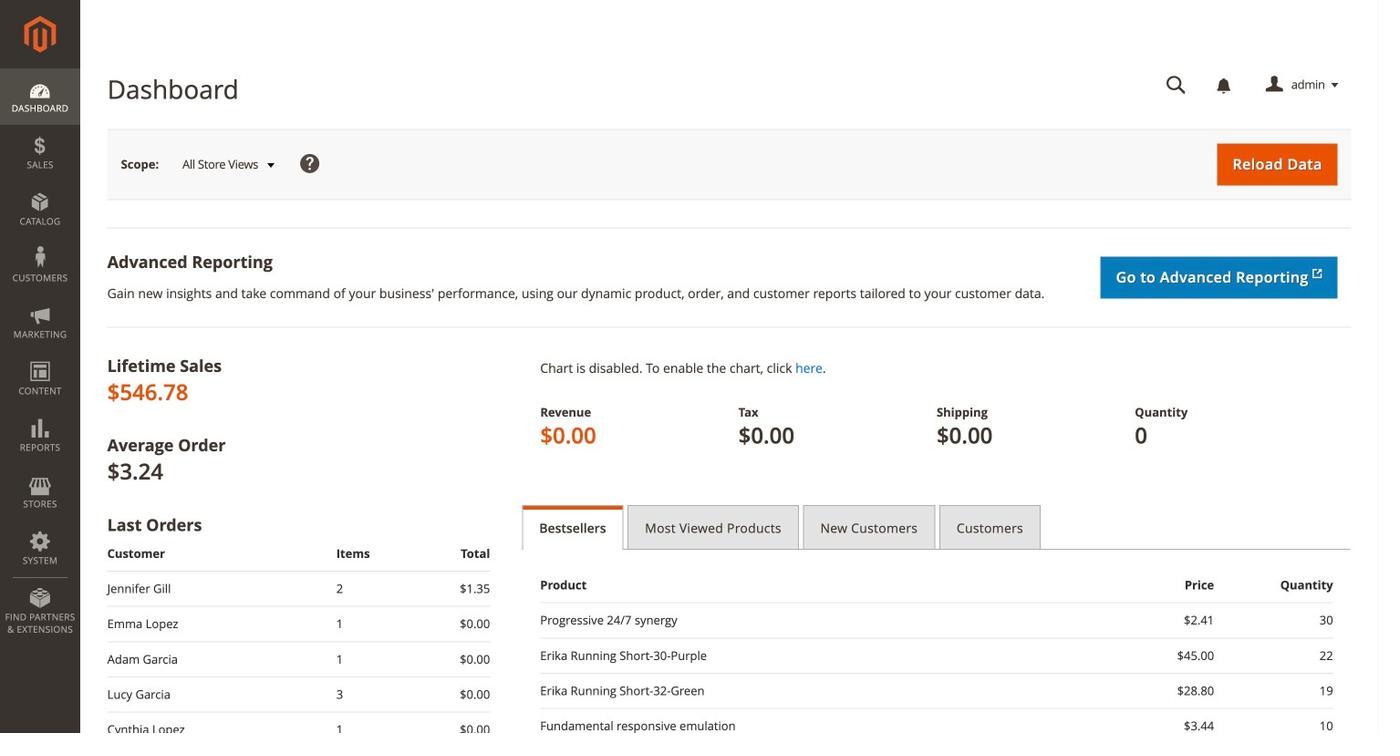 Task type: describe. For each thing, give the bounding box(es) containing it.
magento admin panel image
[[24, 16, 56, 53]]



Task type: locate. For each thing, give the bounding box(es) containing it.
menu bar
[[0, 68, 80, 645]]

None text field
[[1154, 69, 1200, 101]]

tab list
[[522, 506, 1352, 550]]



